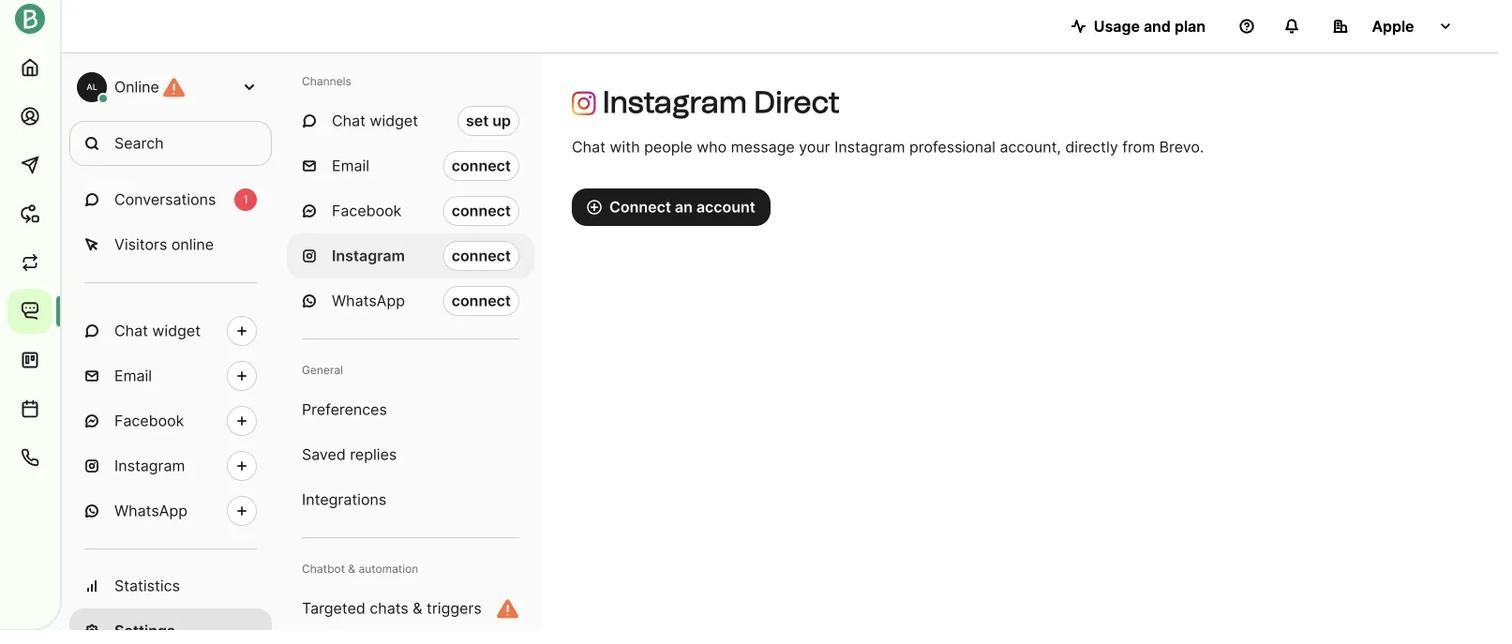 Task type: vqa. For each thing, say whether or not it's contained in the screenshot.


Task type: describe. For each thing, give the bounding box(es) containing it.
general
[[302, 363, 343, 377]]

saved
[[302, 445, 346, 464]]

message
[[731, 138, 795, 156]]

connect an account
[[610, 198, 756, 216]]

connect
[[610, 198, 671, 216]]

connect for whatsapp
[[452, 292, 511, 310]]

apple button
[[1319, 8, 1469, 45]]

directly
[[1066, 138, 1119, 156]]

integrations
[[302, 490, 387, 509]]

triggers
[[427, 599, 482, 618]]

online
[[171, 235, 214, 254]]

account,
[[1000, 138, 1061, 156]]

your
[[799, 138, 831, 156]]

automation
[[359, 562, 419, 576]]

apple
[[1372, 17, 1415, 35]]

whatsapp link
[[69, 489, 272, 534]]

targeted
[[302, 599, 366, 618]]

0 vertical spatial &
[[348, 562, 356, 576]]

online
[[114, 78, 159, 96]]

targeted chats & triggers
[[302, 599, 482, 618]]

brevo.
[[1160, 138, 1204, 156]]

up
[[493, 112, 511, 130]]

chat widget link
[[69, 309, 272, 354]]

preferences
[[302, 400, 387, 419]]

chatbot & automation
[[302, 562, 419, 576]]

targeted chats & triggers link
[[287, 586, 535, 631]]

statistics
[[114, 577, 180, 595]]

integrations link
[[287, 477, 535, 522]]

1 horizontal spatial chat widget
[[332, 112, 418, 130]]

1 vertical spatial facebook
[[114, 412, 184, 430]]

professional
[[910, 138, 996, 156]]

1
[[243, 193, 248, 206]]

direct
[[754, 84, 840, 120]]

channels
[[302, 75, 351, 88]]

usage
[[1094, 17, 1140, 35]]

& inside targeted chats & triggers link
[[413, 599, 422, 618]]

set up
[[466, 112, 511, 130]]

al
[[86, 82, 97, 92]]

0 vertical spatial chat
[[332, 112, 366, 130]]

set
[[466, 112, 489, 130]]

usage and plan button
[[1057, 8, 1221, 45]]

plan
[[1175, 17, 1206, 35]]

0 horizontal spatial chat
[[114, 322, 148, 340]]

conversations
[[114, 190, 216, 209]]



Task type: locate. For each thing, give the bounding box(es) containing it.
email down chat widget link
[[114, 367, 152, 385]]

from
[[1123, 138, 1156, 156]]

email
[[332, 157, 370, 175], [114, 367, 152, 385]]

instagram direct
[[603, 84, 840, 120]]

2 vertical spatial chat
[[114, 322, 148, 340]]

1 vertical spatial whatsapp
[[114, 502, 188, 520]]

instagram inside "link"
[[114, 457, 185, 475]]

1 vertical spatial chat
[[572, 138, 606, 156]]

1 vertical spatial &
[[413, 599, 422, 618]]

chat with people who message your instagram professional account, directly from brevo.
[[572, 138, 1204, 156]]

with
[[610, 138, 640, 156]]

visitors online
[[114, 235, 214, 254]]

widget
[[370, 112, 418, 130], [152, 322, 201, 340]]

0 horizontal spatial &
[[348, 562, 356, 576]]

0 vertical spatial email
[[332, 157, 370, 175]]

1 horizontal spatial whatsapp
[[332, 292, 405, 310]]

whatsapp down instagram "link"
[[114, 502, 188, 520]]

0 vertical spatial whatsapp
[[332, 292, 405, 310]]

connect an account link
[[572, 189, 771, 226]]

search link
[[69, 121, 272, 166]]

chat widget up the email link
[[114, 322, 201, 340]]

& right the chatbot
[[348, 562, 356, 576]]

whatsapp inside whatsapp link
[[114, 502, 188, 520]]

chat left with
[[572, 138, 606, 156]]

chat
[[332, 112, 366, 130], [572, 138, 606, 156], [114, 322, 148, 340]]

chats
[[370, 599, 409, 618]]

chatbot
[[302, 562, 345, 576]]

connect for facebook
[[452, 202, 511, 220]]

1 horizontal spatial facebook
[[332, 202, 402, 220]]

replies
[[350, 445, 397, 464]]

0 horizontal spatial widget
[[152, 322, 201, 340]]

visitors online link
[[69, 222, 272, 267]]

usage and plan
[[1094, 17, 1206, 35]]

facebook
[[332, 202, 402, 220], [114, 412, 184, 430]]

3 connect from the top
[[452, 247, 511, 265]]

who
[[697, 138, 727, 156]]

people
[[644, 138, 693, 156]]

email link
[[69, 354, 272, 399]]

0 vertical spatial widget
[[370, 112, 418, 130]]

2 connect from the top
[[452, 202, 511, 220]]

0 horizontal spatial email
[[114, 367, 152, 385]]

instagram
[[603, 84, 747, 120], [835, 138, 905, 156], [332, 247, 405, 265], [114, 457, 185, 475]]

account
[[697, 198, 756, 216]]

whatsapp
[[332, 292, 405, 310], [114, 502, 188, 520]]

0 horizontal spatial facebook
[[114, 412, 184, 430]]

chat up the email link
[[114, 322, 148, 340]]

1 connect from the top
[[452, 157, 511, 175]]

1 vertical spatial email
[[114, 367, 152, 385]]

1 horizontal spatial chat
[[332, 112, 366, 130]]

chat down 'channels'
[[332, 112, 366, 130]]

an
[[675, 198, 693, 216]]

instagram link
[[69, 444, 272, 489]]

widget up the email link
[[152, 322, 201, 340]]

whatsapp up general
[[332, 292, 405, 310]]

connect for email
[[452, 157, 511, 175]]

preferences link
[[287, 387, 535, 432]]

0 vertical spatial facebook
[[332, 202, 402, 220]]

connect for instagram
[[452, 247, 511, 265]]

chat widget down 'channels'
[[332, 112, 418, 130]]

1 horizontal spatial email
[[332, 157, 370, 175]]

facebook link
[[69, 399, 272, 444]]

0 vertical spatial chat widget
[[332, 112, 418, 130]]

1 vertical spatial widget
[[152, 322, 201, 340]]

2 horizontal spatial chat
[[572, 138, 606, 156]]

1 vertical spatial chat widget
[[114, 322, 201, 340]]

connect
[[452, 157, 511, 175], [452, 202, 511, 220], [452, 247, 511, 265], [452, 292, 511, 310]]

and
[[1144, 17, 1171, 35]]

visitors
[[114, 235, 167, 254]]

statistics link
[[69, 564, 272, 609]]

widget left set
[[370, 112, 418, 130]]

&
[[348, 562, 356, 576], [413, 599, 422, 618]]

0 horizontal spatial whatsapp
[[114, 502, 188, 520]]

1 horizontal spatial &
[[413, 599, 422, 618]]

0 horizontal spatial chat widget
[[114, 322, 201, 340]]

instagram image
[[572, 92, 596, 116]]

saved replies link
[[287, 432, 535, 477]]

search
[[114, 134, 164, 152]]

4 connect from the top
[[452, 292, 511, 310]]

chat widget
[[332, 112, 418, 130], [114, 322, 201, 340]]

saved replies
[[302, 445, 397, 464]]

& right chats
[[413, 599, 422, 618]]

1 horizontal spatial widget
[[370, 112, 418, 130]]

email down 'channels'
[[332, 157, 370, 175]]



